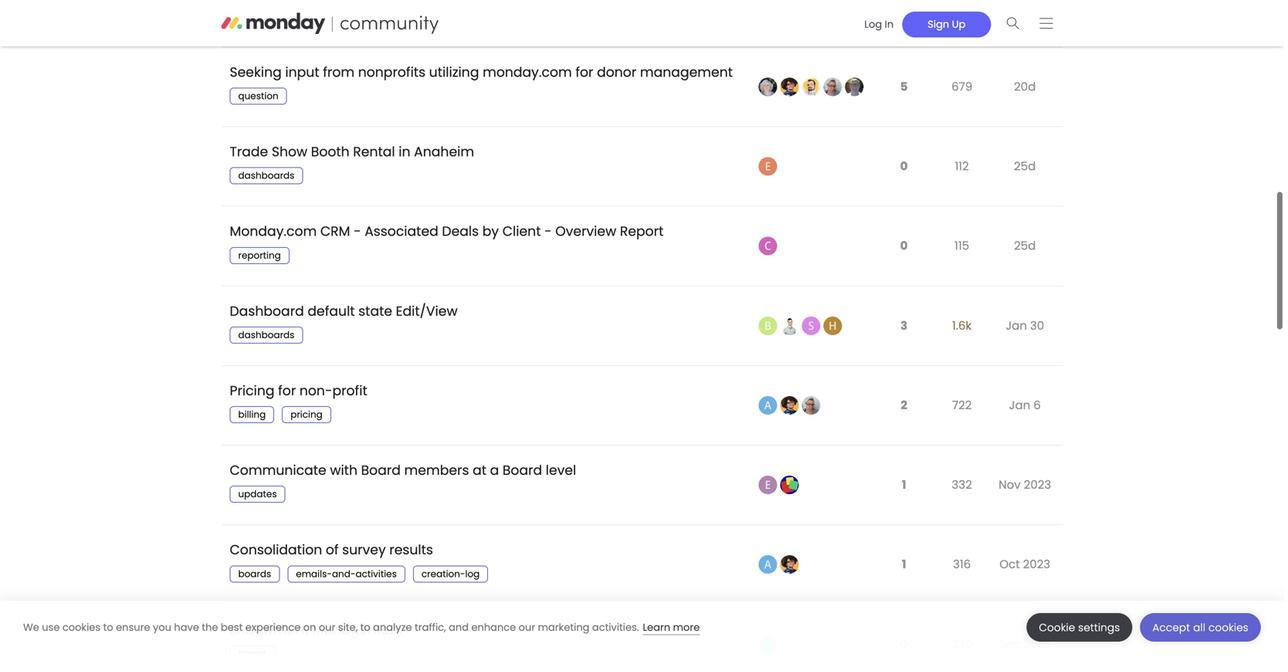 Task type: describe. For each thing, give the bounding box(es) containing it.
survey
[[342, 541, 386, 559]]

emails-and-activities
[[296, 567, 397, 580]]

1 to from the left
[[103, 620, 113, 634]]

profit
[[332, 381, 367, 400]]

25d for trade show booth rental in anaheim
[[1014, 158, 1036, 175]]

experience
[[245, 620, 301, 634]]

cookie settings button
[[1027, 613, 1132, 642]]

jasmine hammond - most recent poster image
[[780, 555, 799, 574]]

3 0 button from the top
[[896, 627, 912, 654]]

tags list for consolidation
[[230, 565, 496, 582]]

sep 2023 link
[[995, 624, 1055, 654]]

menu image
[[1040, 17, 1053, 29]]

sep 2023
[[999, 636, 1051, 652]]

2 button
[[897, 388, 911, 423]]

activities.
[[592, 620, 639, 634]]

jeff wilson - original poster, most recent poster image
[[759, 635, 777, 654]]

nov
[[999, 476, 1021, 493]]

emails-
[[296, 567, 332, 580]]

pricing for non-profit link
[[230, 370, 367, 411]]

giannis koukounas - most recent poster image
[[780, 476, 799, 494]]

1 button for consolidation of survey results
[[898, 547, 910, 582]]

1 question from the top
[[238, 10, 279, 23]]

tags list for seeking
[[230, 88, 295, 105]]

we
[[23, 620, 39, 634]]

booth
[[311, 142, 350, 161]]

jan 30
[[1006, 317, 1044, 334]]

3 button
[[897, 308, 911, 343]]

kp - frequent poster image
[[802, 316, 820, 335]]

pricing
[[230, 381, 275, 400]]

monday.com crm - associated deals by client - overview report
[[230, 222, 664, 241]]

2
[[901, 397, 907, 413]]

332
[[952, 476, 972, 493]]

best
[[221, 620, 243, 634]]

log
[[465, 567, 480, 580]]

sign up button
[[902, 11, 991, 37]]

quentin schul - frequent poster image
[[802, 78, 820, 96]]

3
[[901, 317, 908, 334]]

adrienne mccue - most recent poster image
[[802, 396, 820, 415]]

management
[[640, 63, 733, 81]]

settings
[[1078, 620, 1120, 635]]

112
[[955, 158, 969, 175]]

at
[[473, 461, 486, 480]]

donor
[[597, 63, 636, 81]]

0 for by
[[900, 238, 908, 254]]

log in
[[864, 17, 894, 31]]

dashboard
[[230, 302, 304, 320]]

jan for pricing for non-profit
[[1009, 397, 1030, 413]]

dialog containing cookie settings
[[0, 601, 1284, 654]]

and-
[[332, 567, 356, 580]]

boards
[[238, 567, 271, 580]]

jasmine hammond - frequent poster image
[[780, 78, 799, 96]]

overview
[[555, 222, 616, 241]]

creation-
[[422, 567, 465, 580]]

sign up
[[928, 17, 966, 31]]

endowment management link
[[230, 609, 403, 650]]

20d
[[1014, 78, 1036, 95]]

in
[[399, 142, 410, 161]]

boards link
[[230, 565, 280, 582]]

members
[[404, 461, 469, 480]]

traffic,
[[415, 620, 446, 634]]

2 question link from the top
[[230, 88, 287, 105]]

thomas kaufman - most recent poster image
[[845, 78, 864, 96]]

communicate with board members at a board level
[[230, 461, 576, 480]]

6
[[1034, 397, 1041, 413]]

679
[[951, 78, 972, 95]]

updates link
[[230, 486, 285, 503]]

dashboard default state edit/view
[[230, 302, 458, 320]]

anna - original poster image for consolidation of survey results
[[759, 555, 777, 574]]

associated
[[365, 222, 438, 241]]

in
[[885, 17, 894, 31]]

endowment
[[230, 620, 309, 639]]

cookies for all
[[1209, 620, 1249, 635]]

2 our from the left
[[519, 620, 535, 634]]

tags list for communicate
[[230, 486, 293, 503]]

25d link for trade show booth rental in anaheim
[[1010, 146, 1040, 186]]

1 our from the left
[[319, 620, 335, 634]]

1 button for communicate with board members at a board level
[[898, 468, 910, 502]]

communicate with board members at a board level link
[[230, 449, 576, 491]]

monday.com
[[483, 63, 572, 81]]

a
[[490, 461, 499, 480]]

utilizing
[[429, 63, 479, 81]]

1.6k
[[952, 317, 972, 334]]

jan 6 link
[[1005, 385, 1045, 425]]

3 0 from the top
[[900, 636, 908, 652]]

tags list for pricing
[[230, 406, 339, 423]]

tags list for monday.com
[[230, 247, 297, 264]]

5 button
[[896, 69, 912, 104]]

722
[[952, 397, 972, 413]]

ensure
[[116, 620, 150, 634]]

1 for consolidation of survey results
[[902, 556, 906, 573]]

results
[[389, 541, 433, 559]]

enhance
[[471, 620, 516, 634]]

endowment management
[[230, 620, 403, 639]]

2023 for members
[[1024, 476, 1051, 493]]

30
[[1030, 317, 1044, 334]]

on
[[303, 620, 316, 634]]

all
[[1193, 620, 1206, 635]]

management
[[312, 620, 403, 639]]

ricardo - original poster image
[[759, 476, 777, 494]]

you
[[153, 620, 171, 634]]

2 to from the left
[[360, 620, 370, 634]]



Task type: locate. For each thing, give the bounding box(es) containing it.
expo stand service - original poster, most recent poster image
[[759, 157, 777, 176]]

25d link right the 112
[[1010, 146, 1040, 186]]

tags list containing boards
[[230, 565, 496, 582]]

1 horizontal spatial -
[[544, 222, 552, 241]]

1 left 316
[[902, 556, 906, 573]]

with
[[330, 461, 358, 480]]

client
[[502, 222, 541, 241]]

1 button left 316
[[898, 547, 910, 582]]

316
[[953, 556, 971, 573]]

monday.com
[[230, 222, 317, 241]]

1 question link from the top
[[230, 8, 287, 25]]

cookie
[[1039, 620, 1075, 635]]

0 vertical spatial anna - original poster image
[[759, 396, 777, 415]]

0 vertical spatial 25d
[[1014, 158, 1036, 175]]

2 1 button from the top
[[898, 547, 910, 582]]

jan left 6
[[1009, 397, 1030, 413]]

jan left 30
[[1006, 317, 1027, 334]]

1 0 from the top
[[900, 158, 908, 175]]

activities
[[356, 567, 397, 580]]

0 vertical spatial 0 button
[[896, 149, 912, 184]]

1 vertical spatial 1
[[902, 556, 906, 573]]

1 cookies from the left
[[62, 620, 100, 634]]

our right on
[[319, 620, 335, 634]]

oct 2023
[[1000, 556, 1050, 573]]

nov 2023
[[999, 476, 1051, 493]]

20d link
[[1010, 67, 1040, 106]]

0 vertical spatial question
[[238, 10, 279, 23]]

dashboards link down trade
[[230, 167, 303, 184]]

1 horizontal spatial cookies
[[1209, 620, 1249, 635]]

accept all cookies
[[1153, 620, 1249, 635]]

dashboards down trade
[[238, 169, 295, 182]]

crm
[[320, 222, 350, 241]]

1 vertical spatial 25d link
[[1010, 226, 1040, 266]]

monday community forum image
[[221, 12, 469, 34]]

1 0 button from the top
[[896, 149, 912, 184]]

seeking input from nonprofits utilizing monday.com for donor management
[[230, 63, 733, 81]]

dashboard default state edit/view link
[[230, 290, 458, 332]]

seeking
[[230, 63, 282, 81]]

non-
[[299, 381, 332, 400]]

2 cookies from the left
[[1209, 620, 1249, 635]]

tags list for endowment
[[230, 645, 283, 654]]

billing link
[[230, 406, 274, 423]]

boyan iliev - original poster image
[[759, 316, 777, 335]]

anna - original poster image left jasmine hammond - frequent poster icon
[[759, 396, 777, 415]]

1 vertical spatial jan
[[1009, 397, 1030, 413]]

anna - original poster image for pricing for non-profit
[[759, 396, 777, 415]]

2 0 from the top
[[900, 238, 908, 254]]

0 left 330
[[900, 636, 908, 652]]

0 left 115
[[900, 238, 908, 254]]

4 tags list from the top
[[230, 247, 297, 264]]

1 for communicate with board members at a board level
[[902, 476, 906, 493]]

input
[[285, 63, 319, 81]]

for left non-
[[278, 381, 296, 400]]

1
[[902, 476, 906, 493], [902, 556, 906, 573]]

tags list for dashboard
[[230, 327, 311, 344]]

2 0 button from the top
[[896, 229, 912, 263]]

to right the site,
[[360, 620, 370, 634]]

our right enhance
[[519, 620, 535, 634]]

2 25d link from the top
[[1010, 226, 1040, 266]]

level
[[546, 461, 576, 480]]

1 anna - original poster image from the top
[[759, 396, 777, 415]]

1 vertical spatial 1 button
[[898, 547, 910, 582]]

0 button for by
[[896, 229, 912, 263]]

cookies right all
[[1209, 620, 1249, 635]]

dialog
[[0, 601, 1284, 654]]

question link down seeking
[[230, 88, 287, 105]]

board right with
[[361, 461, 401, 480]]

tags list down endowment at the left bottom
[[230, 645, 283, 654]]

0 vertical spatial jan
[[1006, 317, 1027, 334]]

0 button left 115
[[896, 229, 912, 263]]

tags list for trade
[[230, 167, 311, 184]]

2 vertical spatial 0
[[900, 636, 908, 652]]

1 horizontal spatial to
[[360, 620, 370, 634]]

elaine newbold - original poster, most recent poster image
[[759, 237, 777, 255]]

state
[[358, 302, 392, 320]]

creation-log link
[[413, 565, 488, 582]]

25d
[[1014, 158, 1036, 175], [1014, 238, 1036, 254]]

from
[[323, 63, 355, 81]]

consolidation of survey results link
[[230, 529, 433, 571]]

nonprofits
[[358, 63, 426, 81]]

0 horizontal spatial our
[[319, 620, 335, 634]]

oct
[[1000, 556, 1020, 573]]

for left donor
[[576, 63, 593, 81]]

0 button for anaheim
[[896, 149, 912, 184]]

25d link right 115
[[1010, 226, 1040, 266]]

navigation
[[850, 7, 1063, 40]]

tags list down monday.com
[[230, 247, 297, 264]]

question link up seeking
[[230, 8, 287, 25]]

0 for anaheim
[[900, 158, 908, 175]]

0 button left 330
[[896, 627, 912, 654]]

cookies inside button
[[1209, 620, 1249, 635]]

tashi brewster - original poster image
[[759, 78, 777, 96]]

1 tags list from the top
[[230, 8, 394, 25]]

jasmine hammond - frequent poster image
[[780, 396, 799, 415]]

billing
[[238, 408, 266, 421]]

cookie settings
[[1039, 620, 1120, 635]]

1 vertical spatial question link
[[230, 88, 287, 105]]

anna - original poster image
[[759, 396, 777, 415], [759, 555, 777, 574]]

0 vertical spatial question link
[[230, 8, 287, 25]]

dashboards link for dashboard
[[230, 327, 303, 344]]

the
[[202, 620, 218, 634]]

2023
[[1024, 476, 1051, 493], [1023, 556, 1050, 573], [1024, 636, 1051, 652]]

nov 2023 link
[[995, 465, 1055, 505]]

0 vertical spatial 1 button
[[898, 468, 910, 502]]

2 dashboards link from the top
[[230, 327, 303, 344]]

tags list
[[230, 8, 394, 25], [230, 88, 295, 105], [230, 167, 311, 184], [230, 247, 297, 264], [230, 327, 311, 344], [230, 406, 339, 423], [230, 486, 293, 503], [230, 565, 496, 582], [230, 645, 283, 654]]

site,
[[338, 620, 358, 634]]

reporting link
[[230, 247, 289, 264]]

tags list down dashboard
[[230, 327, 311, 344]]

jan inside 'link'
[[1006, 317, 1027, 334]]

sep
[[999, 636, 1021, 652]]

2 question from the top
[[238, 90, 279, 102]]

0 vertical spatial 2023
[[1024, 476, 1051, 493]]

2 anna - original poster image from the top
[[759, 555, 777, 574]]

7 tags list from the top
[[230, 486, 293, 503]]

0 vertical spatial dashboards
[[238, 169, 295, 182]]

accept
[[1153, 620, 1190, 635]]

trade show booth rental in anaheim
[[230, 142, 474, 161]]

log
[[864, 17, 882, 31]]

0 button
[[896, 149, 912, 184], [896, 229, 912, 263], [896, 627, 912, 654]]

9 tags list from the top
[[230, 645, 283, 654]]

anaheim
[[414, 142, 474, 161]]

question link
[[230, 8, 287, 25], [230, 88, 287, 105]]

communicate
[[230, 461, 326, 480]]

show
[[272, 142, 307, 161]]

0 left the 112
[[900, 158, 908, 175]]

1 vertical spatial 0 button
[[896, 229, 912, 263]]

dashboards down dashboard
[[238, 328, 295, 341]]

more
[[673, 620, 700, 634]]

have
[[174, 620, 199, 634]]

search image
[[1007, 17, 1020, 29]]

dashboards link
[[230, 167, 303, 184], [230, 327, 303, 344]]

6 tags list from the top
[[230, 406, 339, 423]]

1 button
[[898, 468, 910, 502], [898, 547, 910, 582]]

1 vertical spatial dashboards
[[238, 328, 295, 341]]

rental
[[353, 142, 395, 161]]

anna - original poster image left jasmine hammond - most recent poster image
[[759, 555, 777, 574]]

25d link
[[1010, 146, 1040, 186], [1010, 226, 1040, 266]]

2 - from the left
[[544, 222, 552, 241]]

dashboards
[[238, 169, 295, 182], [238, 328, 295, 341]]

communication
[[303, 10, 377, 23]]

0 horizontal spatial cookies
[[62, 620, 100, 634]]

5
[[900, 78, 908, 95]]

330
[[952, 636, 972, 652]]

0 horizontal spatial for
[[278, 381, 296, 400]]

2 tags list from the top
[[230, 88, 295, 105]]

jan 6
[[1009, 397, 1041, 413]]

adrienne mccue - frequent poster image
[[823, 78, 842, 96]]

1 1 button from the top
[[898, 468, 910, 502]]

2023 right 'nov'
[[1024, 476, 1051, 493]]

0 vertical spatial 1
[[902, 476, 906, 493]]

tags list containing billing
[[230, 406, 339, 423]]

for
[[576, 63, 593, 81], [278, 381, 296, 400]]

2 vertical spatial 2023
[[1024, 636, 1051, 652]]

1 left 332
[[902, 476, 906, 493]]

0 horizontal spatial to
[[103, 620, 113, 634]]

25d for monday.com crm - associated deals by client - overview report
[[1014, 238, 1036, 254]]

0 vertical spatial 0
[[900, 158, 908, 175]]

1 1 from the top
[[902, 476, 906, 493]]

cookies right use at bottom
[[62, 620, 100, 634]]

navigation containing log in
[[850, 7, 1063, 40]]

hillie - most recent poster image
[[823, 316, 842, 335]]

2 dashboards from the top
[[238, 328, 295, 341]]

0 button left the 112
[[896, 149, 912, 184]]

1 vertical spatial anna - original poster image
[[759, 555, 777, 574]]

creation-log
[[422, 567, 480, 580]]

2023 right the "oct"
[[1023, 556, 1050, 573]]

5 tags list from the top
[[230, 327, 311, 344]]

tags list up input
[[230, 8, 394, 25]]

jan for dashboard default state edit/view
[[1006, 317, 1027, 334]]

1 25d link from the top
[[1010, 146, 1040, 186]]

25d right 115
[[1014, 238, 1036, 254]]

emails-and-activities link
[[287, 565, 405, 582]]

2023 inside 'link'
[[1024, 476, 1051, 493]]

1 25d from the top
[[1014, 158, 1036, 175]]

1 vertical spatial for
[[278, 381, 296, 400]]

0 vertical spatial 25d link
[[1010, 146, 1040, 186]]

tags list down communicate
[[230, 486, 293, 503]]

log in button
[[856, 11, 902, 37]]

dashboards link down dashboard
[[230, 327, 303, 344]]

communication link
[[295, 8, 386, 25]]

pricing for non-profit
[[230, 381, 367, 400]]

1 horizontal spatial our
[[519, 620, 535, 634]]

3 tags list from the top
[[230, 167, 311, 184]]

tags list containing updates
[[230, 486, 293, 503]]

2 25d from the top
[[1014, 238, 1036, 254]]

2 board from the left
[[503, 461, 542, 480]]

8 tags list from the top
[[230, 565, 496, 582]]

question up seeking
[[238, 10, 279, 23]]

- right the crm
[[354, 222, 361, 241]]

- right client
[[544, 222, 552, 241]]

1 button left 332
[[898, 468, 910, 502]]

tags list down seeking
[[230, 88, 295, 105]]

25d link for monday.com crm - associated deals by client - overview report
[[1010, 226, 1040, 266]]

sign
[[928, 17, 949, 31]]

tags list containing reporting
[[230, 247, 297, 264]]

25d right the 112
[[1014, 158, 1036, 175]]

dashboards for dashboard
[[238, 328, 295, 341]]

1 horizontal spatial board
[[503, 461, 542, 480]]

2023 down cookie at bottom right
[[1024, 636, 1051, 652]]

accept all cookies button
[[1140, 613, 1261, 642]]

1 board from the left
[[361, 461, 401, 480]]

1 dashboards from the top
[[238, 169, 295, 182]]

2023 for results
[[1023, 556, 1050, 573]]

reporting
[[238, 249, 281, 262]]

oct 2023 link
[[996, 545, 1054, 584]]

analyze
[[373, 620, 412, 634]]

2 vertical spatial 0 button
[[896, 627, 912, 654]]

0 horizontal spatial -
[[354, 222, 361, 241]]

1 vertical spatial 2023
[[1023, 556, 1050, 573]]

board right "a" on the left of page
[[503, 461, 542, 480]]

cookies for use
[[62, 620, 100, 634]]

2 1 from the top
[[902, 556, 906, 573]]

-
[[354, 222, 361, 241], [544, 222, 552, 241]]

1 vertical spatial question
[[238, 90, 279, 102]]

1 dashboards link from the top
[[230, 167, 303, 184]]

1 vertical spatial 25d
[[1014, 238, 1036, 254]]

and
[[449, 620, 469, 634]]

question down seeking
[[238, 90, 279, 102]]

0 vertical spatial for
[[576, 63, 593, 81]]

0 vertical spatial dashboards link
[[230, 167, 303, 184]]

1 vertical spatial dashboards link
[[230, 327, 303, 344]]

tags list down pricing for non-profit
[[230, 406, 339, 423]]

tags list down show
[[230, 167, 311, 184]]

to left ensure
[[103, 620, 113, 634]]

1 vertical spatial 0
[[900, 238, 908, 254]]

1 horizontal spatial for
[[576, 63, 593, 81]]

dashboards link for trade
[[230, 167, 303, 184]]

0 horizontal spatial board
[[361, 461, 401, 480]]

jake kushner - frequent poster image
[[780, 316, 799, 335]]

pricing
[[291, 408, 323, 421]]

by
[[482, 222, 499, 241]]

1 - from the left
[[354, 222, 361, 241]]

dashboards for trade
[[238, 169, 295, 182]]

tags list down the survey
[[230, 565, 496, 582]]



Task type: vqa. For each thing, say whether or not it's contained in the screenshot.
second the - from left
yes



